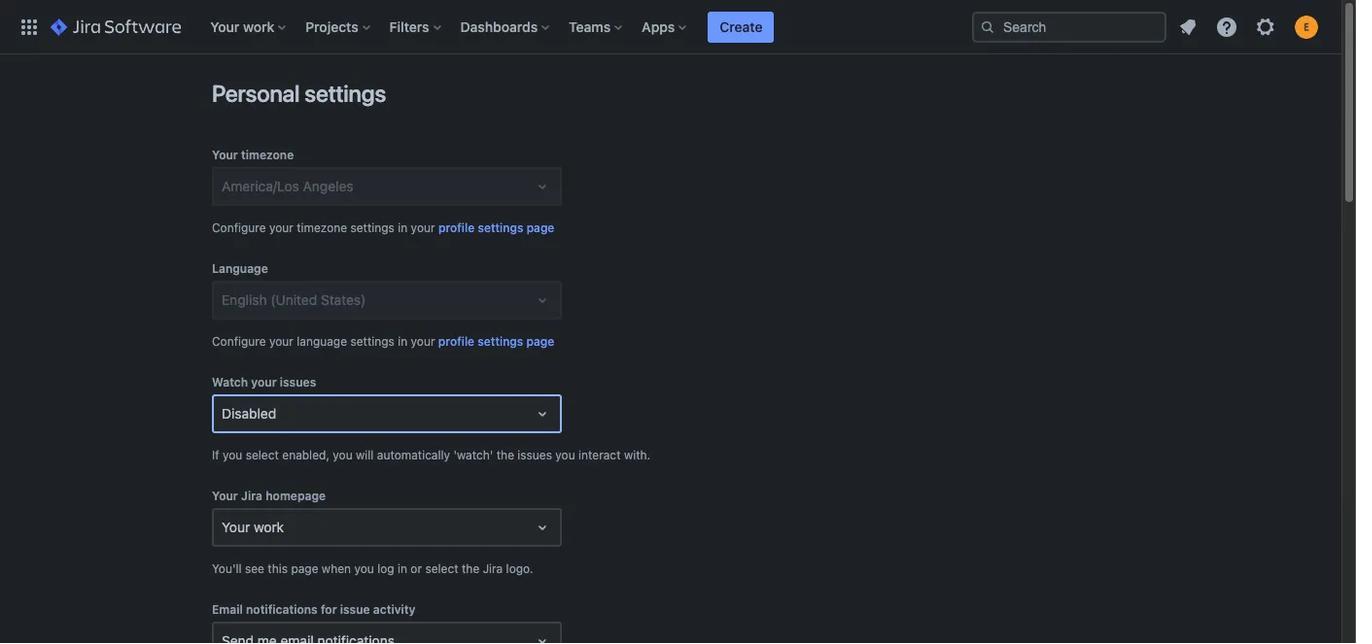Task type: locate. For each thing, give the bounding box(es) containing it.
your
[[269, 221, 294, 235], [411, 221, 435, 235], [269, 335, 294, 349], [411, 335, 435, 349], [251, 375, 277, 390]]

0 vertical spatial profile settings page link
[[439, 219, 555, 238]]

profile settings page link for configure your language settings in your profile settings page
[[438, 333, 555, 352]]

2 in from the top
[[398, 335, 408, 349]]

issues right 'watch'
[[518, 448, 552, 463]]

profile settings page link
[[439, 219, 555, 238], [438, 333, 555, 352]]

you left log
[[354, 562, 374, 577]]

1 in from the top
[[398, 221, 408, 235]]

2 profile settings page link from the top
[[438, 333, 555, 352]]

configure for configure your timezone settings in your
[[212, 221, 266, 235]]

0 horizontal spatial the
[[462, 562, 480, 577]]

configure up watch
[[212, 335, 266, 349]]

0 vertical spatial page
[[527, 221, 555, 235]]

work
[[243, 18, 274, 35], [254, 519, 284, 536]]

teams
[[569, 18, 611, 35]]

1 profile from the top
[[439, 221, 475, 235]]

0 vertical spatial the
[[497, 448, 514, 463]]

apps
[[642, 18, 675, 35]]

1 vertical spatial profile settings page link
[[438, 333, 555, 352]]

work up personal on the top left of the page
[[243, 18, 274, 35]]

if you select enabled, you will automatically 'watch' the issues you interact with.
[[212, 448, 651, 463]]

activity
[[373, 603, 416, 618]]

this
[[268, 562, 288, 577]]

your down personal on the top left of the page
[[212, 148, 238, 162]]

1 vertical spatial issues
[[518, 448, 552, 463]]

select right or
[[425, 562, 459, 577]]

1 vertical spatial page
[[527, 335, 555, 349]]

your up personal on the top left of the page
[[210, 18, 240, 35]]

your work inside "popup button"
[[210, 18, 274, 35]]

1 horizontal spatial issues
[[518, 448, 552, 463]]

configure
[[212, 221, 266, 235], [212, 335, 266, 349]]

projects button
[[300, 11, 378, 42]]

1 profile settings page link from the top
[[439, 219, 555, 238]]

work down your jira homepage
[[254, 519, 284, 536]]

0 vertical spatial jira
[[241, 489, 263, 504]]

in
[[398, 221, 408, 235], [398, 335, 408, 349], [398, 562, 407, 577]]

1 vertical spatial in
[[398, 335, 408, 349]]

appswitcher icon image
[[18, 15, 41, 38]]

2 vertical spatial in
[[398, 562, 407, 577]]

your work
[[210, 18, 274, 35], [222, 519, 284, 536]]

your jira homepage
[[212, 489, 326, 504]]

your for issues
[[251, 375, 277, 390]]

0 horizontal spatial jira
[[241, 489, 263, 504]]

homepage
[[266, 489, 326, 504]]

issues down language
[[280, 375, 316, 390]]

1 horizontal spatial select
[[425, 562, 459, 577]]

configure your language settings in your profile settings page
[[212, 335, 555, 349]]

when
[[322, 562, 351, 577]]

0 vertical spatial timezone
[[241, 148, 294, 162]]

issues
[[280, 375, 316, 390], [518, 448, 552, 463]]

configure up language
[[212, 221, 266, 235]]

jira left logo.
[[483, 562, 503, 577]]

2 profile from the top
[[438, 335, 475, 349]]

timezone
[[241, 148, 294, 162], [297, 221, 347, 235]]

select
[[246, 448, 279, 463], [425, 562, 459, 577]]

the right 'watch'
[[497, 448, 514, 463]]

the left logo.
[[462, 562, 480, 577]]

open image for your jira homepage
[[531, 516, 554, 540]]

email
[[212, 603, 243, 618]]

your
[[210, 18, 240, 35], [212, 148, 238, 162], [212, 489, 238, 504], [222, 519, 250, 536]]

page
[[527, 221, 555, 235], [527, 335, 555, 349], [291, 562, 318, 577]]

profile settings page link for configure your timezone settings in your profile settings page
[[439, 219, 555, 238]]

0 horizontal spatial select
[[246, 448, 279, 463]]

profile for configure your timezone settings in your
[[439, 221, 475, 235]]

None text field
[[222, 518, 225, 538], [222, 632, 225, 644], [222, 518, 225, 538], [222, 632, 225, 644]]

open image
[[531, 175, 554, 198], [531, 289, 554, 312], [531, 403, 554, 426], [531, 516, 554, 540], [531, 630, 554, 644]]

the
[[497, 448, 514, 463], [462, 562, 480, 577]]

jira software image
[[51, 15, 181, 38], [51, 15, 181, 38]]

select up your jira homepage
[[246, 448, 279, 463]]

0 horizontal spatial issues
[[280, 375, 316, 390]]

1 vertical spatial profile
[[438, 335, 475, 349]]

0 vertical spatial work
[[243, 18, 274, 35]]

0 vertical spatial your work
[[210, 18, 274, 35]]

3 open image from the top
[[531, 403, 554, 426]]

jira left homepage
[[241, 489, 263, 504]]

1 vertical spatial timezone
[[297, 221, 347, 235]]

1 vertical spatial your work
[[222, 519, 284, 536]]

settings
[[305, 80, 386, 107], [351, 221, 395, 235], [478, 221, 524, 235], [350, 335, 395, 349], [478, 335, 523, 349]]

0 vertical spatial profile
[[439, 221, 475, 235]]

your work down your jira homepage
[[222, 519, 284, 536]]

0 vertical spatial issues
[[280, 375, 316, 390]]

disabled
[[222, 406, 276, 422]]

see
[[245, 562, 264, 577]]

create button
[[708, 11, 775, 42]]

1 vertical spatial configure
[[212, 335, 266, 349]]

jira
[[241, 489, 263, 504], [483, 562, 503, 577]]

2 configure from the top
[[212, 335, 266, 349]]

profile
[[439, 221, 475, 235], [438, 335, 475, 349]]

you right "if"
[[223, 448, 242, 463]]

1 vertical spatial select
[[425, 562, 459, 577]]

dashboards button
[[455, 11, 557, 42]]

5 open image from the top
[[531, 630, 554, 644]]

0 vertical spatial in
[[398, 221, 408, 235]]

your for language
[[269, 335, 294, 349]]

banner
[[0, 0, 1342, 54]]

1 configure from the top
[[212, 221, 266, 235]]

0 vertical spatial configure
[[212, 221, 266, 235]]

language
[[297, 335, 347, 349]]

or
[[411, 562, 422, 577]]

you
[[223, 448, 242, 463], [333, 448, 353, 463], [556, 448, 575, 463], [354, 562, 374, 577]]

dashboards
[[461, 18, 538, 35]]

page for configure your language settings in your profile settings page
[[527, 335, 555, 349]]

'watch'
[[454, 448, 493, 463]]

work inside your work "popup button"
[[243, 18, 274, 35]]

page for configure your timezone settings in your profile settings page
[[527, 221, 555, 235]]

1 horizontal spatial jira
[[483, 562, 503, 577]]

in for configure your language settings in your
[[398, 335, 408, 349]]

4 open image from the top
[[531, 516, 554, 540]]

your work up personal on the top left of the page
[[210, 18, 274, 35]]



Task type: vqa. For each thing, say whether or not it's contained in the screenshot.
Personal
yes



Task type: describe. For each thing, give the bounding box(es) containing it.
you left will
[[333, 448, 353, 463]]

profile for configure your language settings in your
[[438, 335, 475, 349]]

projects
[[306, 18, 358, 35]]

language
[[212, 262, 268, 276]]

interact
[[579, 448, 621, 463]]

open image for watch your issues
[[531, 403, 554, 426]]

for
[[321, 603, 337, 618]]

configure for configure your language settings in your
[[212, 335, 266, 349]]

0 horizontal spatial timezone
[[241, 148, 294, 162]]

your down "if"
[[212, 489, 238, 504]]

filters
[[390, 18, 429, 35]]

you'll see this page when you log in or select the jira logo.
[[212, 562, 533, 577]]

create
[[720, 18, 763, 35]]

0 vertical spatial select
[[246, 448, 279, 463]]

you'll
[[212, 562, 242, 577]]

1 vertical spatial work
[[254, 519, 284, 536]]

will
[[356, 448, 374, 463]]

notifications
[[246, 603, 318, 618]]

your work button
[[204, 11, 294, 42]]

your inside your work "popup button"
[[210, 18, 240, 35]]

1 vertical spatial jira
[[483, 562, 503, 577]]

personal
[[212, 80, 300, 107]]

automatically
[[377, 448, 450, 463]]

your profile and settings image
[[1295, 15, 1319, 38]]

with.
[[624, 448, 651, 463]]

logo.
[[506, 562, 533, 577]]

1 vertical spatial the
[[462, 562, 480, 577]]

search image
[[980, 19, 996, 35]]

2 vertical spatial page
[[291, 562, 318, 577]]

primary element
[[12, 0, 972, 54]]

your for timezone
[[269, 221, 294, 235]]

teams button
[[563, 11, 630, 42]]

2 open image from the top
[[531, 289, 554, 312]]

1 open image from the top
[[531, 175, 554, 198]]

personal settings
[[212, 80, 386, 107]]

1 horizontal spatial timezone
[[297, 221, 347, 235]]

log
[[377, 562, 394, 577]]

your up you'll
[[222, 519, 250, 536]]

1 horizontal spatial the
[[497, 448, 514, 463]]

3 in from the top
[[398, 562, 407, 577]]

apps button
[[636, 11, 695, 42]]

configure your timezone settings in your profile settings page
[[212, 221, 555, 235]]

in for configure your timezone settings in your
[[398, 221, 408, 235]]

watch your issues
[[212, 375, 316, 390]]

email notifications for issue activity
[[212, 603, 416, 618]]

watch
[[212, 375, 248, 390]]

you left interact
[[556, 448, 575, 463]]

issue
[[340, 603, 370, 618]]

enabled,
[[282, 448, 330, 463]]

if
[[212, 448, 219, 463]]

Search field
[[972, 11, 1167, 42]]

banner containing your work
[[0, 0, 1342, 54]]

open image for email notifications for issue activity
[[531, 630, 554, 644]]

filters button
[[384, 11, 449, 42]]

your timezone
[[212, 148, 294, 162]]



